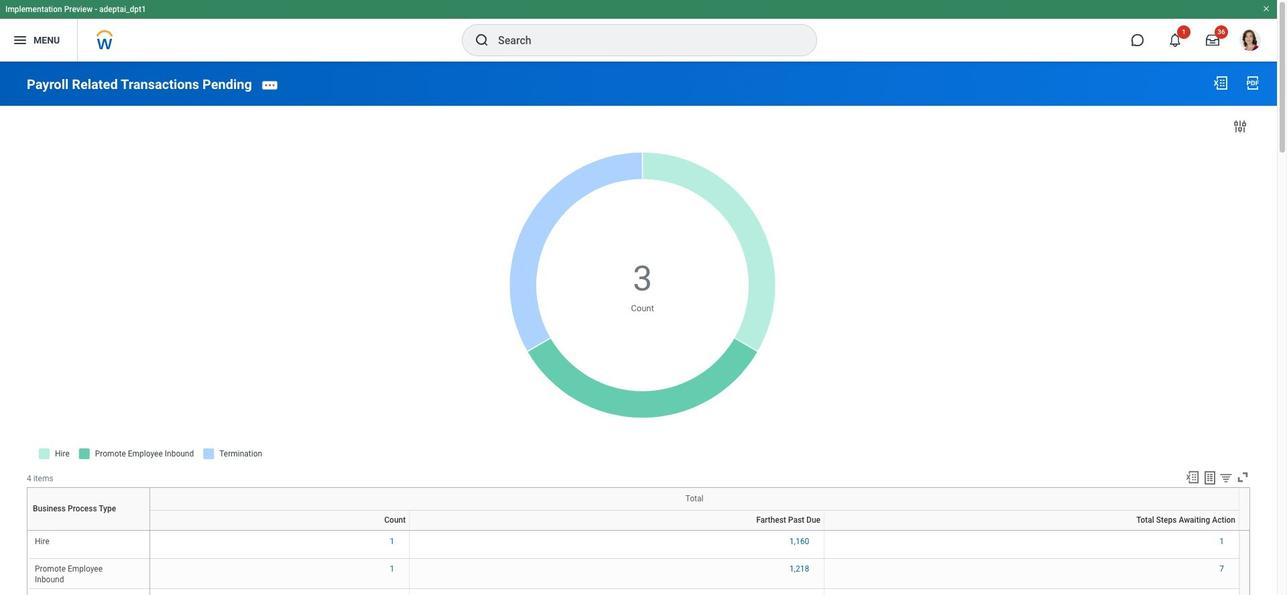 Task type: vqa. For each thing, say whether or not it's contained in the screenshot.
Market Data For Workers link
no



Task type: describe. For each thing, give the bounding box(es) containing it.
view printable version (pdf) image
[[1245, 75, 1261, 91]]

Search Workday  search field
[[498, 25, 789, 55]]

profile logan mcneil image
[[1239, 29, 1261, 54]]

configure and view chart data image
[[1232, 118, 1248, 135]]

promote employee inbound element
[[35, 563, 103, 585]]

justify image
[[12, 32, 28, 48]]

notifications large image
[[1168, 34, 1182, 47]]

hire element
[[35, 535, 49, 547]]

close environment banner image
[[1262, 5, 1270, 13]]

export to excel image
[[1213, 75, 1229, 91]]



Task type: locate. For each thing, give the bounding box(es) containing it.
main content
[[0, 62, 1277, 596]]

fullscreen image
[[1235, 470, 1250, 485]]

search image
[[474, 32, 490, 48]]

export to worksheets image
[[1202, 470, 1218, 486]]

inbox large image
[[1206, 34, 1219, 47]]

banner
[[0, 0, 1277, 62]]

column header
[[824, 531, 1239, 532]]

export to excel image
[[1185, 470, 1200, 485]]

select to filter grid data image
[[1219, 471, 1233, 485]]

row element
[[28, 489, 152, 531], [150, 511, 1239, 531]]

toolbar
[[1179, 470, 1250, 488]]



